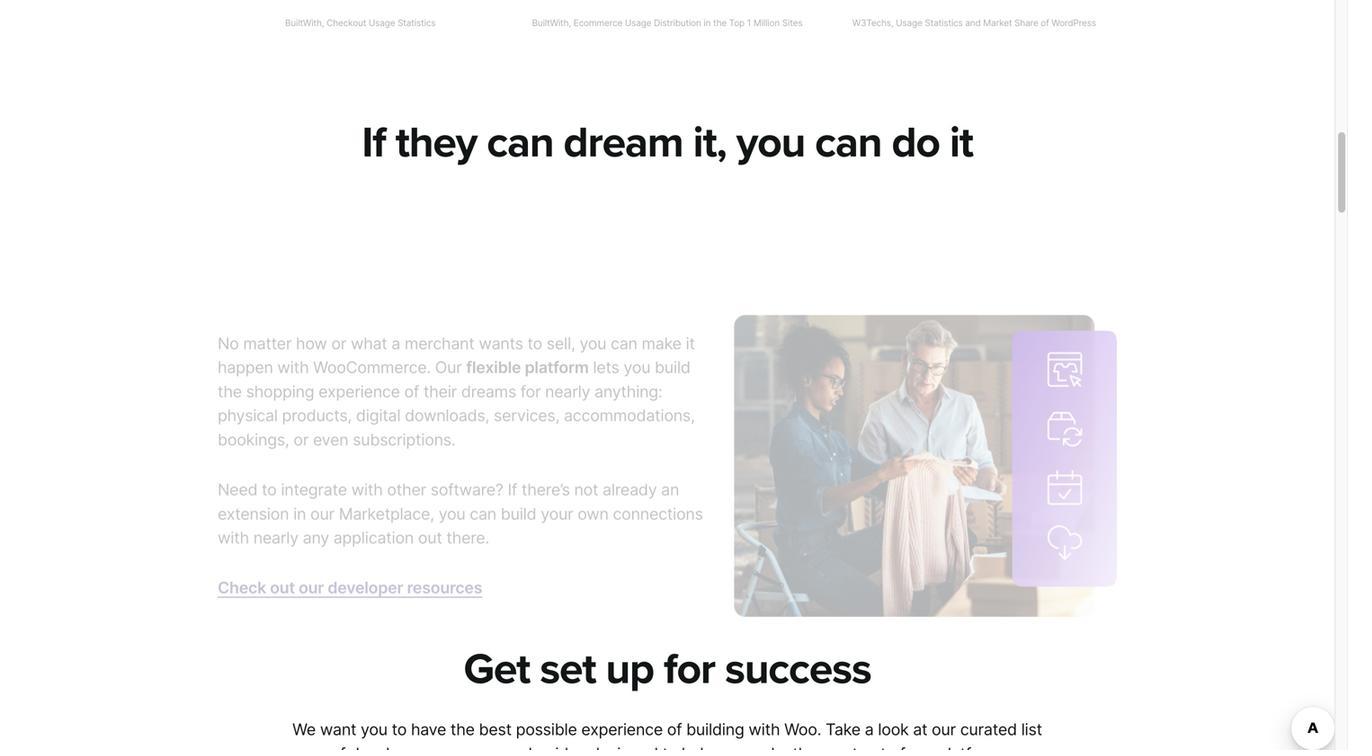 Task type: vqa. For each thing, say whether or not it's contained in the screenshot.
Company
no



Task type: locate. For each thing, give the bounding box(es) containing it.
builtwith, for builtwith, checkout usage statistics
[[285, 18, 324, 29]]

it
[[950, 117, 973, 169], [686, 327, 695, 346]]

experience
[[319, 375, 400, 395], [582, 720, 663, 740]]

0 horizontal spatial in
[[293, 497, 306, 517]]

you inside need to integrate with other software? if there's not already an extension in our marketplace, you can build your own connections with nearly any application out there.
[[439, 497, 466, 517]]

resources down the best
[[428, 744, 500, 750]]

1 vertical spatial out
[[270, 571, 295, 591]]

1 horizontal spatial experience
[[582, 720, 663, 740]]

make
[[642, 327, 682, 346], [749, 744, 789, 750]]

builtwith,
[[285, 18, 324, 29], [532, 18, 571, 29]]

possible
[[516, 720, 577, 740]]

0 horizontal spatial usage
[[369, 18, 395, 29]]

developer down application
[[328, 571, 403, 591]]

with up marketplace, on the left bottom
[[351, 473, 383, 493]]

you inside "lets you build the shopping experience of their dreams for nearly anything: physical products, digital downloads, services, accommodations, bookings, or even subscriptions."
[[624, 351, 651, 370]]

1 vertical spatial nearly
[[253, 521, 299, 541]]

already
[[603, 473, 657, 493]]

for
[[521, 375, 541, 395], [664, 644, 715, 695]]

experience up 'designed'
[[582, 720, 663, 740]]

woocommerce.
[[313, 351, 431, 370]]

1 vertical spatial build
[[501, 497, 537, 517]]

our up any
[[310, 497, 335, 517]]

w3techs,
[[853, 18, 894, 29]]

developer inside we want you to have the best possible experience of building with woo. take a look at our curated list of developer resources and guides designed to help you make the most out of our platform.
[[350, 744, 423, 750]]

1 horizontal spatial it
[[950, 117, 973, 169]]

1 horizontal spatial or
[[331, 327, 347, 346]]

0 vertical spatial nearly
[[545, 375, 590, 395]]

0 horizontal spatial for
[[521, 375, 541, 395]]

our down any
[[299, 571, 324, 591]]

nearly
[[545, 375, 590, 395], [253, 521, 299, 541]]

2 statistics from the left
[[925, 18, 963, 29]]

products,
[[282, 399, 352, 419]]

0 horizontal spatial build
[[501, 497, 537, 517]]

out inside need to integrate with other software? if there's not already an extension in our marketplace, you can build your own connections with nearly any application out there.
[[418, 521, 442, 541]]

what
[[351, 327, 387, 346]]

and inside we want you to have the best possible experience of building with woo. take a look at our curated list of developer resources and guides designed to help you make the most out of our platform.
[[505, 744, 532, 750]]

their
[[424, 375, 457, 395]]

to
[[528, 327, 542, 346], [262, 473, 277, 493], [392, 720, 407, 740], [663, 744, 678, 750]]

1 vertical spatial or
[[294, 423, 309, 443]]

0 horizontal spatial a
[[392, 327, 400, 346]]

0 vertical spatial and
[[966, 18, 981, 29]]

0 vertical spatial make
[[642, 327, 682, 346]]

1 horizontal spatial for
[[664, 644, 715, 695]]

building
[[686, 720, 745, 740]]

out inside we want you to have the best possible experience of building with woo. take a look at our curated list of developer resources and guides designed to help you make the most out of our platform.
[[862, 744, 887, 750]]

resources
[[407, 571, 482, 591], [428, 744, 500, 750]]

of
[[1041, 18, 1049, 29], [404, 375, 419, 395], [667, 720, 682, 740], [331, 744, 346, 750], [891, 744, 906, 750]]

to up extension
[[262, 473, 277, 493]]

a
[[392, 327, 400, 346], [865, 720, 874, 740]]

usage
[[369, 18, 395, 29], [625, 18, 652, 29], [896, 18, 923, 29]]

platform
[[525, 351, 589, 370]]

1 horizontal spatial nearly
[[545, 375, 590, 395]]

own
[[578, 497, 609, 517]]

usage right the checkout
[[369, 18, 395, 29]]

an
[[661, 473, 679, 493]]

need
[[218, 473, 258, 493]]

our inside need to integrate with other software? if there's not already an extension in our marketplace, you can build your own connections with nearly any application out there.
[[310, 497, 335, 517]]

or down products,
[[294, 423, 309, 443]]

up
[[606, 644, 654, 695]]

you
[[737, 117, 805, 169], [580, 327, 607, 346], [624, 351, 651, 370], [439, 497, 466, 517], [361, 720, 388, 740], [718, 744, 744, 750]]

3 usage from the left
[[896, 18, 923, 29]]

0 vertical spatial developer
[[328, 571, 403, 591]]

can
[[487, 117, 554, 169], [815, 117, 882, 169], [611, 327, 638, 346], [470, 497, 497, 517]]

can up lets in the top of the page
[[611, 327, 638, 346]]

anything:
[[595, 375, 663, 395]]

builtwith, left ecommerce
[[532, 18, 571, 29]]

best
[[479, 720, 512, 740]]

want
[[320, 720, 357, 740]]

a inside we want you to have the best possible experience of building with woo. take a look at our curated list of developer resources and guides designed to help you make the most out of our platform.
[[865, 720, 874, 740]]

1 vertical spatial and
[[505, 744, 532, 750]]

0 horizontal spatial statistics
[[398, 18, 436, 29]]

with
[[277, 351, 309, 370], [351, 473, 383, 493], [218, 521, 249, 541], [749, 720, 780, 740]]

1 horizontal spatial builtwith,
[[532, 18, 571, 29]]

1 usage from the left
[[369, 18, 395, 29]]

1 horizontal spatial make
[[749, 744, 789, 750]]

0 horizontal spatial nearly
[[253, 521, 299, 541]]

usage for statistics
[[369, 18, 395, 29]]

can up there.
[[470, 497, 497, 517]]

services,
[[494, 399, 560, 419]]

physical
[[218, 399, 278, 419]]

our
[[310, 497, 335, 517], [299, 571, 324, 591], [932, 720, 956, 740], [910, 744, 934, 750]]

1 vertical spatial if
[[508, 473, 517, 493]]

our
[[435, 351, 462, 370]]

1 horizontal spatial statistics
[[925, 18, 963, 29]]

1 vertical spatial in
[[293, 497, 306, 517]]

application
[[334, 521, 414, 541]]

0 horizontal spatial or
[[294, 423, 309, 443]]

2 usage from the left
[[625, 18, 652, 29]]

wants
[[479, 327, 523, 346]]

experience inside "lets you build the shopping experience of their dreams for nearly anything: physical products, digital downloads, services, accommodations, bookings, or even subscriptions."
[[319, 375, 400, 395]]

out left there.
[[418, 521, 442, 541]]

build inside need to integrate with other software? if there's not already an extension in our marketplace, you can build your own connections with nearly any application out there.
[[501, 497, 537, 517]]

in down integrate
[[293, 497, 306, 517]]

1 vertical spatial make
[[749, 744, 789, 750]]

if left they
[[362, 117, 386, 169]]

builtwith, left the checkout
[[285, 18, 324, 29]]

a inside no matter how or what a merchant wants to sell, you can make it happen with woocommerce. our
[[392, 327, 400, 346]]

sell,
[[547, 327, 575, 346]]

1
[[747, 18, 751, 29]]

1 horizontal spatial build
[[655, 351, 691, 370]]

or inside no matter how or what a merchant wants to sell, you can make it happen with woocommerce. our
[[331, 327, 347, 346]]

1 horizontal spatial a
[[865, 720, 874, 740]]

0 vertical spatial it
[[950, 117, 973, 169]]

you right it,
[[737, 117, 805, 169]]

1 vertical spatial experience
[[582, 720, 663, 740]]

experience down woocommerce.
[[319, 375, 400, 395]]

in right distribution
[[704, 18, 711, 29]]

you up anything:
[[624, 351, 651, 370]]

1 vertical spatial it
[[686, 327, 695, 346]]

2 horizontal spatial usage
[[896, 18, 923, 29]]

0 vertical spatial if
[[362, 117, 386, 169]]

builtwith, for builtwith, ecommerce usage distribution in the top 1 million sites
[[532, 18, 571, 29]]

market
[[984, 18, 1012, 29]]

success
[[725, 644, 871, 695]]

0 horizontal spatial it
[[686, 327, 695, 346]]

nearly down extension
[[253, 521, 299, 541]]

the left top
[[713, 18, 727, 29]]

out right check
[[270, 571, 295, 591]]

bookings,
[[218, 423, 289, 443]]

out
[[418, 521, 442, 541], [270, 571, 295, 591], [862, 744, 887, 750]]

subscriptions.
[[353, 423, 456, 443]]

we
[[293, 720, 316, 740]]

usage right w3techs,
[[896, 18, 923, 29]]

of up help
[[667, 720, 682, 740]]

a left look
[[865, 720, 874, 740]]

any
[[303, 521, 329, 541]]

resources down there.
[[407, 571, 482, 591]]

merchant
[[405, 327, 475, 346]]

1 horizontal spatial out
[[418, 521, 442, 541]]

flexible
[[466, 351, 521, 370]]

experience inside we want you to have the best possible experience of building with woo. take a look at our curated list of developer resources and guides designed to help you make the most out of our platform.
[[582, 720, 663, 740]]

get set up for success
[[464, 644, 871, 695]]

or right how
[[331, 327, 347, 346]]

accommodations,
[[564, 399, 695, 419]]

the down happen
[[218, 375, 242, 395]]

other
[[387, 473, 426, 493]]

out down look
[[862, 744, 887, 750]]

0 vertical spatial experience
[[319, 375, 400, 395]]

build up anything:
[[655, 351, 691, 370]]

0 vertical spatial in
[[704, 18, 711, 29]]

of left their
[[404, 375, 419, 395]]

1 vertical spatial a
[[865, 720, 874, 740]]

build down there's
[[501, 497, 537, 517]]

there's
[[522, 473, 570, 493]]

integrate
[[281, 473, 347, 493]]

1 builtwith, from the left
[[285, 18, 324, 29]]

build
[[655, 351, 691, 370], [501, 497, 537, 517]]

can left do
[[815, 117, 882, 169]]

with left "woo."
[[749, 720, 780, 740]]

and down the best
[[505, 744, 532, 750]]

of down want
[[331, 744, 346, 750]]

software?
[[431, 473, 504, 493]]

0 vertical spatial for
[[521, 375, 541, 395]]

checkout
[[327, 18, 366, 29]]

0 horizontal spatial and
[[505, 744, 532, 750]]

with inside we want you to have the best possible experience of building with woo. take a look at our curated list of developer resources and guides designed to help you make the most out of our platform.
[[749, 720, 780, 740]]

0 vertical spatial out
[[418, 521, 442, 541]]

0 horizontal spatial make
[[642, 327, 682, 346]]

usage left distribution
[[625, 18, 652, 29]]

and
[[966, 18, 981, 29], [505, 744, 532, 750]]

make up anything:
[[642, 327, 682, 346]]

w3techs, usage statistics and market share of wordpress
[[853, 18, 1097, 29]]

for inside "lets you build the shopping experience of their dreams for nearly anything: physical products, digital downloads, services, accommodations, bookings, or even subscriptions."
[[521, 375, 541, 395]]

a right the 'what'
[[392, 327, 400, 346]]

you up lets in the top of the page
[[580, 327, 607, 346]]

of right share
[[1041, 18, 1049, 29]]

ecommerce
[[574, 18, 623, 29]]

nearly down platform
[[545, 375, 590, 395]]

and left market
[[966, 18, 981, 29]]

million
[[754, 18, 780, 29]]

0 vertical spatial or
[[331, 327, 347, 346]]

0 horizontal spatial out
[[270, 571, 295, 591]]

statistics right the checkout
[[398, 18, 436, 29]]

2 builtwith, from the left
[[532, 18, 571, 29]]

2 horizontal spatial out
[[862, 744, 887, 750]]

you inside no matter how or what a merchant wants to sell, you can make it happen with woocommerce. our
[[580, 327, 607, 346]]

extension
[[218, 497, 289, 517]]

with up shopping
[[277, 351, 309, 370]]

if left there's
[[508, 473, 517, 493]]

0 vertical spatial resources
[[407, 571, 482, 591]]

1 horizontal spatial if
[[508, 473, 517, 493]]

for down flexible platform
[[521, 375, 541, 395]]

shopping
[[246, 375, 314, 395]]

for right up
[[664, 644, 715, 695]]

can inside need to integrate with other software? if there's not already an extension in our marketplace, you can build your own connections with nearly any application out there.
[[470, 497, 497, 517]]

2 vertical spatial out
[[862, 744, 887, 750]]

flexible platform
[[466, 351, 589, 370]]

1 vertical spatial for
[[664, 644, 715, 695]]

0 vertical spatial build
[[655, 351, 691, 370]]

1 vertical spatial developer
[[350, 744, 423, 750]]

0 horizontal spatial experience
[[319, 375, 400, 395]]

to up flexible platform
[[528, 327, 542, 346]]

statistics left market
[[925, 18, 963, 29]]

1 horizontal spatial usage
[[625, 18, 652, 29]]

to left help
[[663, 744, 678, 750]]

make down "woo."
[[749, 744, 789, 750]]

of inside "lets you build the shopping experience of their dreams for nearly anything: physical products, digital downloads, services, accommodations, bookings, or even subscriptions."
[[404, 375, 419, 395]]

you down "software?"
[[439, 497, 466, 517]]

developer down have
[[350, 744, 423, 750]]

to inside no matter how or what a merchant wants to sell, you can make it happen with woocommerce. our
[[528, 327, 542, 346]]

0 horizontal spatial builtwith,
[[285, 18, 324, 29]]

1 vertical spatial resources
[[428, 744, 500, 750]]

no
[[218, 327, 239, 346]]

0 vertical spatial a
[[392, 327, 400, 346]]

distribution
[[654, 18, 701, 29]]

it inside no matter how or what a merchant wants to sell, you can make it happen with woocommerce. our
[[686, 327, 695, 346]]

no matter how or what a merchant wants to sell, you can make it happen with woocommerce. our
[[218, 327, 695, 370]]



Task type: describe. For each thing, give the bounding box(es) containing it.
matter
[[243, 327, 292, 346]]

designed
[[590, 744, 658, 750]]

the inside "lets you build the shopping experience of their dreams for nearly anything: physical products, digital downloads, services, accommodations, bookings, or even subscriptions."
[[218, 375, 242, 395]]

sites
[[782, 18, 803, 29]]

help
[[682, 744, 713, 750]]

there.
[[447, 521, 489, 541]]

with down extension
[[218, 521, 249, 541]]

nearly inside need to integrate with other software? if there's not already an extension in our marketplace, you can build your own connections with nearly any application out there.
[[253, 521, 299, 541]]

happen
[[218, 351, 273, 370]]

you right want
[[361, 720, 388, 740]]

in inside need to integrate with other software? if there's not already an extension in our marketplace, you can build your own connections with nearly any application out there.
[[293, 497, 306, 517]]

even
[[313, 423, 349, 443]]

check out our developer resources link
[[218, 571, 482, 591]]

1 statistics from the left
[[398, 18, 436, 29]]

resources inside we want you to have the best possible experience of building with woo. take a look at our curated list of developer resources and guides designed to help you make the most out of our platform.
[[428, 744, 500, 750]]

curated
[[961, 720, 1017, 740]]

our right at
[[932, 720, 956, 740]]

your
[[541, 497, 573, 517]]

dream
[[564, 117, 683, 169]]

builtwith, checkout usage statistics
[[285, 18, 436, 29]]

you down building
[[718, 744, 744, 750]]

our down at
[[910, 744, 934, 750]]

to inside need to integrate with other software? if there's not already an extension in our marketplace, you can build your own connections with nearly any application out there.
[[262, 473, 277, 493]]

build inside "lets you build the shopping experience of their dreams for nearly anything: physical products, digital downloads, services, accommodations, bookings, or even subscriptions."
[[655, 351, 691, 370]]

or inside "lets you build the shopping experience of their dreams for nearly anything: physical products, digital downloads, services, accommodations, bookings, or even subscriptions."
[[294, 423, 309, 443]]

1 horizontal spatial and
[[966, 18, 981, 29]]

connections
[[613, 497, 703, 517]]

share
[[1015, 18, 1039, 29]]

need to integrate with other software? if there's not already an extension in our marketplace, you can build your own connections with nearly any application out there.
[[218, 473, 703, 541]]

check out our developer resources
[[218, 571, 482, 591]]

woo.
[[785, 720, 822, 740]]

downloads,
[[405, 399, 490, 419]]

top
[[729, 18, 745, 29]]

the left the best
[[451, 720, 475, 740]]

nearly inside "lets you build the shopping experience of their dreams for nearly anything: physical products, digital downloads, services, accommodations, bookings, or even subscriptions."
[[545, 375, 590, 395]]

we want you to have the best possible experience of building with woo. take a look at our curated list of developer resources and guides designed to help you make the most out of our platform.
[[293, 720, 1043, 750]]

the down "woo."
[[793, 744, 817, 750]]

get
[[464, 644, 530, 695]]

0 horizontal spatial if
[[362, 117, 386, 169]]

digital
[[356, 399, 401, 419]]

take
[[826, 720, 861, 740]]

marketplace,
[[339, 497, 434, 517]]

look
[[878, 720, 909, 740]]

how
[[296, 327, 327, 346]]

dreams
[[461, 375, 516, 395]]

can right they
[[487, 117, 554, 169]]

if inside need to integrate with other software? if there's not already an extension in our marketplace, you can build your own connections with nearly any application out there.
[[508, 473, 517, 493]]

it,
[[693, 117, 727, 169]]

do
[[892, 117, 940, 169]]

to left have
[[392, 720, 407, 740]]

lets
[[593, 351, 619, 370]]

set
[[540, 644, 596, 695]]

with inside no matter how or what a merchant wants to sell, you can make it happen with woocommerce. our
[[277, 351, 309, 370]]

if they can dream it, you can do it
[[362, 117, 973, 169]]

guides
[[537, 744, 586, 750]]

wordpress
[[1052, 18, 1097, 29]]

list
[[1022, 720, 1043, 740]]

1 horizontal spatial in
[[704, 18, 711, 29]]

lets you build the shopping experience of their dreams for nearly anything: physical products, digital downloads, services, accommodations, bookings, or even subscriptions.
[[218, 351, 695, 443]]

at
[[913, 720, 928, 740]]

usage for distribution
[[625, 18, 652, 29]]

have
[[411, 720, 446, 740]]

builtwith, ecommerce usage distribution in the top 1 million sites
[[532, 18, 803, 29]]

can inside no matter how or what a merchant wants to sell, you can make it happen with woocommerce. our
[[611, 327, 638, 346]]

they
[[396, 117, 477, 169]]

check
[[218, 571, 266, 591]]

not
[[574, 473, 599, 493]]

make inside no matter how or what a merchant wants to sell, you can make it happen with woocommerce. our
[[642, 327, 682, 346]]

platform.
[[938, 744, 1004, 750]]

make inside we want you to have the best possible experience of building with woo. take a look at our curated list of developer resources and guides designed to help you make the most out of our platform.
[[749, 744, 789, 750]]

of down look
[[891, 744, 906, 750]]

most
[[821, 744, 858, 750]]



